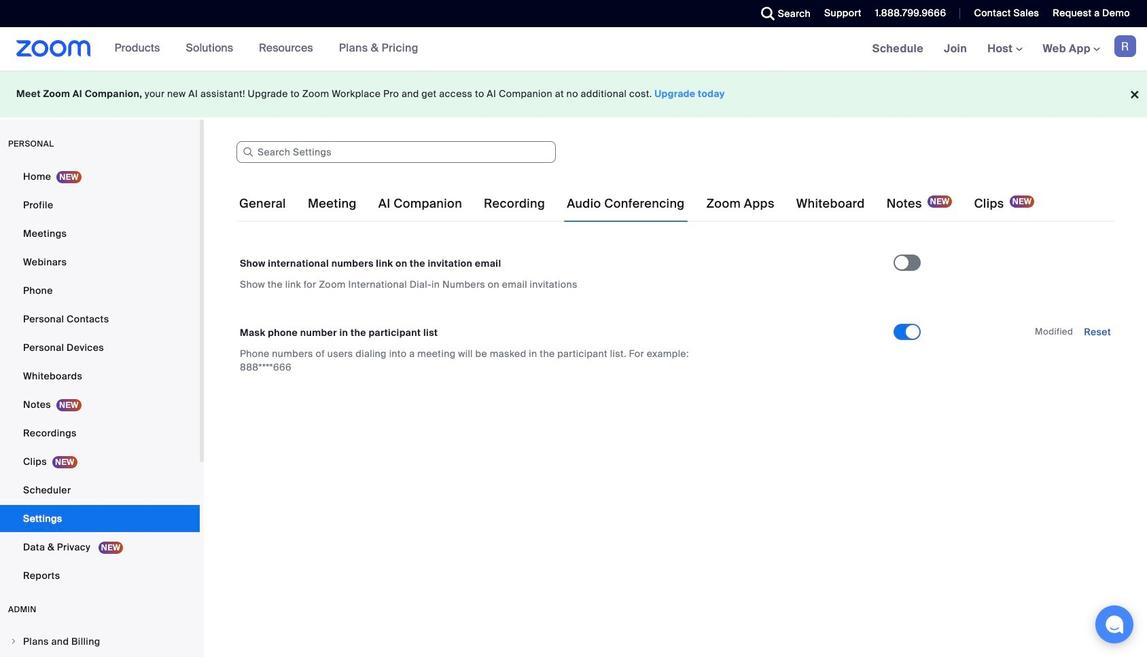 Task type: locate. For each thing, give the bounding box(es) containing it.
zoom logo image
[[16, 40, 91, 57]]

menu item
[[0, 629, 200, 655]]

footer
[[0, 71, 1147, 118]]

Search Settings text field
[[237, 141, 556, 163]]

tabs of my account settings page tab list
[[237, 185, 1037, 223]]

product information navigation
[[91, 27, 429, 71]]

right image
[[10, 638, 18, 646]]

banner
[[0, 27, 1147, 71]]



Task type: vqa. For each thing, say whether or not it's contained in the screenshot.
leftmost btn image
no



Task type: describe. For each thing, give the bounding box(es) containing it.
meetings navigation
[[862, 27, 1147, 71]]

open chat image
[[1105, 616, 1124, 635]]

profile picture image
[[1115, 35, 1136, 57]]

personal menu menu
[[0, 163, 200, 591]]



